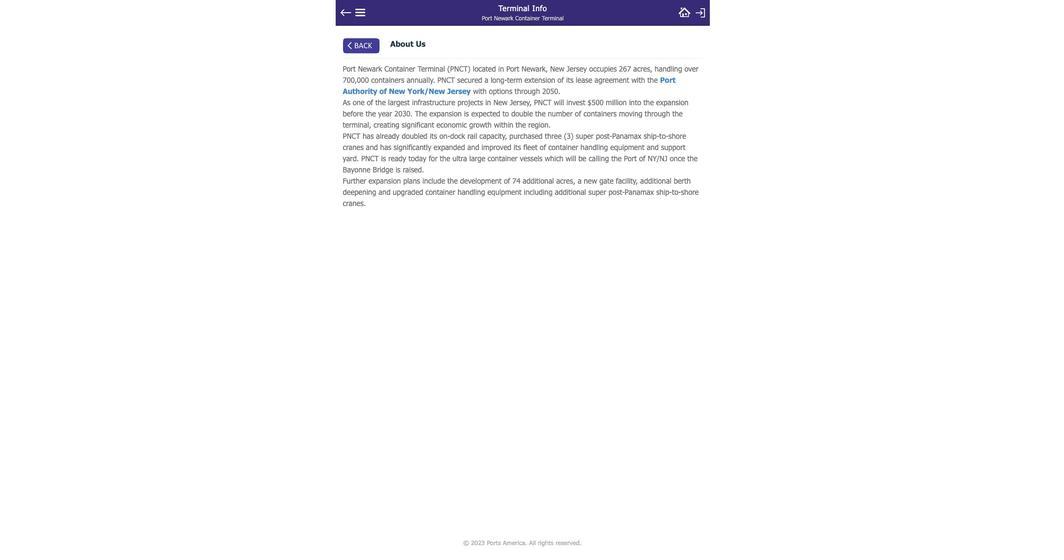 Task type: locate. For each thing, give the bounding box(es) containing it.
container
[[515, 15, 540, 21], [385, 64, 415, 73]]

of
[[558, 75, 564, 84], [380, 87, 387, 95], [367, 98, 373, 106], [575, 109, 581, 118], [540, 143, 546, 151], [639, 154, 646, 163], [504, 176, 510, 185]]

with up projects
[[473, 87, 487, 95]]

new inside port authority of new york/new jersey
[[389, 87, 405, 95]]

before
[[343, 109, 363, 118]]

pnct up bridge
[[361, 154, 379, 163]]

0 horizontal spatial to-
[[660, 131, 669, 140]]

1 horizontal spatial equipment
[[610, 143, 645, 151]]

0 vertical spatial has
[[363, 131, 374, 140]]

0 horizontal spatial container
[[426, 187, 456, 196]]

container up 'annually.' on the top
[[385, 64, 415, 73]]

0 horizontal spatial with
[[473, 87, 487, 95]]

york/new
[[408, 87, 445, 95]]

shore down berth
[[681, 187, 699, 196]]

1 horizontal spatial a
[[578, 176, 582, 185]]

term
[[507, 75, 522, 84]]

1 vertical spatial post-
[[609, 187, 625, 196]]

1 vertical spatial acres,
[[556, 176, 576, 185]]

1 horizontal spatial to-
[[672, 187, 681, 196]]

equipment down 74
[[488, 187, 522, 196]]

through right moving
[[645, 109, 670, 118]]

largest
[[388, 98, 410, 106]]

including
[[524, 187, 553, 196]]

0 vertical spatial container
[[515, 15, 540, 21]]

and down bridge
[[379, 187, 391, 196]]

0 horizontal spatial newark
[[358, 64, 382, 73]]

acres, right the 267
[[633, 64, 653, 73]]

1 vertical spatial terminal
[[542, 15, 564, 21]]

rail
[[468, 131, 477, 140]]

acres, inside the "as one of the largest infrastructure projects in new jersey, pnct will invest $500 million into the expansion before the year 2030. the expansion is expected to double the number of containers moving through the terminal, creating significant economic growth within the region. pnct has already doubled its on-dock rail capacity, purchased three (3) super post-panamax ship-to-shore cranes and has significantly expanded and improved its fleet of container handling equipment and support yard.  pnct is ready today for the ultra large container vessels which will be calling the port of ny/nj once the bayonne bridge is raised. further expansion plans include the development of 74 additional acres, a new gate facility, additional berth deepening and upgraded container handling equipment including additional super post-panamax ship-to-shore cranes."
[[556, 176, 576, 185]]

container inside 'port newark container terminal (pnct) located in port newark, new jersey occupies 267 acres, handling over 700,000 containers annually. pnct secured a long-term extension of its lease agreement with the'
[[385, 64, 415, 73]]

1 horizontal spatial will
[[566, 154, 576, 163]]

pnct
[[438, 75, 455, 84], [534, 98, 552, 106], [343, 131, 360, 140], [361, 154, 379, 163]]

jersey up 'lease'
[[567, 64, 587, 73]]

has down already at top
[[380, 143, 391, 151]]

handling left over
[[655, 64, 682, 73]]

1 vertical spatial new
[[389, 87, 405, 95]]

1 vertical spatial a
[[578, 176, 582, 185]]

of up year
[[380, 87, 387, 95]]

million
[[606, 98, 627, 106]]

terminal info port newark container terminal
[[482, 3, 564, 21]]

through up jersey,
[[515, 87, 540, 95]]

1 horizontal spatial through
[[645, 109, 670, 118]]

the down double
[[516, 120, 526, 129]]

ultra
[[453, 154, 467, 163]]

acres, left new
[[556, 176, 576, 185]]

improved
[[482, 143, 512, 151]]

2 horizontal spatial its
[[566, 75, 574, 84]]

© 2023 ports america. all rights reserved.
[[464, 539, 582, 547]]

with
[[632, 75, 645, 84], [473, 87, 487, 95]]

0 horizontal spatial a
[[485, 75, 489, 84]]

2 vertical spatial container
[[426, 187, 456, 196]]

jersey down "secured" at top
[[447, 87, 471, 95]]

additional down ny/nj
[[640, 176, 672, 185]]

port inside terminal info port newark container terminal
[[482, 15, 492, 21]]

267
[[619, 64, 631, 73]]

expected
[[471, 109, 500, 118]]

of up 2050.
[[558, 75, 564, 84]]

handling
[[655, 64, 682, 73], [581, 143, 608, 151], [458, 187, 485, 196]]

as one of the largest infrastructure projects in new jersey, pnct will invest $500 million into the expansion before the year 2030. the expansion is expected to double the number of containers moving through the terminal, creating significant economic growth within the region. pnct has already doubled its on-dock rail capacity, purchased three (3) super post-panamax ship-to-shore cranes and has significantly expanded and improved its fleet of container handling equipment and support yard.  pnct is ready today for the ultra large container vessels which will be calling the port of ny/nj once the bayonne bridge is raised. further expansion plans include the development of 74 additional acres, a new gate facility, additional berth deepening and upgraded container handling equipment including additional super post-panamax ship-to-shore cranes.
[[343, 98, 699, 207]]

in
[[498, 64, 504, 73], [485, 98, 491, 106]]

super right "(3)"
[[576, 131, 594, 140]]

2 vertical spatial new
[[494, 98, 508, 106]]

2 horizontal spatial is
[[464, 109, 469, 118]]

bayonne
[[343, 165, 371, 174]]

0 vertical spatial jersey
[[567, 64, 587, 73]]

new
[[550, 64, 565, 73], [389, 87, 405, 95], [494, 98, 508, 106]]

1 horizontal spatial expansion
[[429, 109, 462, 118]]

0 vertical spatial handling
[[655, 64, 682, 73]]

one
[[353, 98, 365, 106]]

newark inside terminal info port newark container terminal
[[494, 15, 513, 21]]

the
[[648, 75, 658, 84], [376, 98, 386, 106], [644, 98, 654, 106], [366, 109, 376, 118], [535, 109, 546, 118], [672, 109, 683, 118], [516, 120, 526, 129], [440, 154, 450, 163], [611, 154, 622, 163], [688, 154, 698, 163], [448, 176, 458, 185]]

expansion up "economic"
[[429, 109, 462, 118]]

of inside 'port newark container terminal (pnct) located in port newark, new jersey occupies 267 acres, handling over 700,000 containers annually. pnct secured a long-term extension of its lease agreement with the'
[[558, 75, 564, 84]]

0 vertical spatial terminal
[[498, 3, 530, 13]]

equipment
[[610, 143, 645, 151], [488, 187, 522, 196]]

0 horizontal spatial through
[[515, 87, 540, 95]]

the up support
[[672, 109, 683, 118]]

economic
[[437, 120, 467, 129]]

0 vertical spatial with
[[632, 75, 645, 84]]

© 2023 ports america. all rights reserved. footer
[[332, 537, 713, 549]]

its inside 'port newark container terminal (pnct) located in port newark, new jersey occupies 267 acres, handling over 700,000 containers annually. pnct secured a long-term extension of its lease agreement with the'
[[566, 75, 574, 84]]

its left 'lease'
[[566, 75, 574, 84]]

0 horizontal spatial equipment
[[488, 187, 522, 196]]

1 horizontal spatial new
[[494, 98, 508, 106]]

creating
[[374, 120, 400, 129]]

terminal down info
[[542, 15, 564, 21]]

the right calling
[[611, 154, 622, 163]]

74
[[513, 176, 521, 185]]

occupies
[[589, 64, 617, 73]]

terminal up 'annually.' on the top
[[418, 64, 445, 73]]

panamax down facility,
[[625, 187, 654, 196]]

1 vertical spatial newark
[[358, 64, 382, 73]]

about us
[[390, 39, 426, 48]]

additional
[[523, 176, 554, 185], [640, 176, 672, 185], [555, 187, 586, 196]]

post- down gate
[[609, 187, 625, 196]]

0 horizontal spatial will
[[554, 98, 564, 106]]

1 vertical spatial is
[[381, 154, 386, 163]]

container
[[548, 143, 578, 151], [488, 154, 518, 163], [426, 187, 456, 196]]

0 vertical spatial shore
[[669, 131, 686, 140]]

about
[[390, 39, 414, 48]]

0 vertical spatial through
[[515, 87, 540, 95]]

1 vertical spatial in
[[485, 98, 491, 106]]

1 vertical spatial has
[[380, 143, 391, 151]]

terminal,
[[343, 120, 371, 129]]

containers inside 'port newark container terminal (pnct) located in port newark, new jersey occupies 267 acres, handling over 700,000 containers annually. pnct secured a long-term extension of its lease agreement with the'
[[371, 75, 404, 84]]

0 horizontal spatial terminal
[[418, 64, 445, 73]]

0 vertical spatial acres,
[[633, 64, 653, 73]]

located
[[473, 64, 496, 73]]

terminal left info
[[498, 3, 530, 13]]

gate
[[600, 176, 614, 185]]

the right agreement
[[648, 75, 658, 84]]

secured
[[457, 75, 482, 84]]

containers up largest at the top left
[[371, 75, 404, 84]]

super
[[576, 131, 594, 140], [589, 187, 606, 196]]

1 vertical spatial with
[[473, 87, 487, 95]]

1 vertical spatial its
[[430, 131, 437, 140]]

to- up support
[[660, 131, 669, 140]]

expanded
[[434, 143, 465, 151]]

new down options
[[494, 98, 508, 106]]

0 vertical spatial new
[[550, 64, 565, 73]]

will
[[554, 98, 564, 106], [566, 154, 576, 163]]

newark
[[494, 15, 513, 21], [358, 64, 382, 73]]

2 horizontal spatial handling
[[655, 64, 682, 73]]

handling down development on the top of the page
[[458, 187, 485, 196]]

with up the into
[[632, 75, 645, 84]]

is down projects
[[464, 109, 469, 118]]

container down info
[[515, 15, 540, 21]]

0 vertical spatial a
[[485, 75, 489, 84]]

1 horizontal spatial acres,
[[633, 64, 653, 73]]

in up long-
[[498, 64, 504, 73]]

0 vertical spatial post-
[[596, 131, 612, 140]]

will left be
[[566, 154, 576, 163]]

1 horizontal spatial containers
[[584, 109, 617, 118]]

containers down $500 on the right of page
[[584, 109, 617, 118]]

significantly
[[394, 143, 432, 151]]

0 horizontal spatial containers
[[371, 75, 404, 84]]

into
[[629, 98, 641, 106]]

will up the number
[[554, 98, 564, 106]]

cranes
[[343, 143, 364, 151]]

2 horizontal spatial container
[[548, 143, 578, 151]]

terminal inside 'port newark container terminal (pnct) located in port newark, new jersey occupies 267 acres, handling over 700,000 containers annually. pnct secured a long-term extension of its lease agreement with the'
[[418, 64, 445, 73]]

0 horizontal spatial new
[[389, 87, 405, 95]]

handling up calling
[[581, 143, 608, 151]]

1 horizontal spatial handling
[[581, 143, 608, 151]]

to
[[503, 109, 509, 118]]

2 vertical spatial terminal
[[418, 64, 445, 73]]

the inside 'port newark container terminal (pnct) located in port newark, new jersey occupies 267 acres, handling over 700,000 containers annually. pnct secured a long-term extension of its lease agreement with the'
[[648, 75, 658, 84]]

terminal info heading
[[448, 0, 598, 15]]

equipment up facility,
[[610, 143, 645, 151]]

0 horizontal spatial is
[[381, 154, 386, 163]]

additional down new
[[555, 187, 586, 196]]

to-
[[660, 131, 669, 140], [672, 187, 681, 196]]

2 vertical spatial handling
[[458, 187, 485, 196]]

extension
[[525, 75, 555, 84]]

0 horizontal spatial expansion
[[369, 176, 401, 185]]

1 vertical spatial ship-
[[656, 187, 672, 196]]

1 vertical spatial shore
[[681, 187, 699, 196]]

has down terminal,
[[363, 131, 374, 140]]

post- up calling
[[596, 131, 612, 140]]

1 vertical spatial jersey
[[447, 87, 471, 95]]

acres,
[[633, 64, 653, 73], [556, 176, 576, 185]]

1 horizontal spatial its
[[514, 143, 521, 151]]

has
[[363, 131, 374, 140], [380, 143, 391, 151]]

number
[[548, 109, 573, 118]]

ship- down ny/nj
[[656, 187, 672, 196]]

1 vertical spatial equipment
[[488, 187, 522, 196]]

is down ready
[[396, 165, 401, 174]]

invest
[[567, 98, 586, 106]]

in up expected
[[485, 98, 491, 106]]

the
[[415, 109, 427, 118]]

cranes.
[[343, 199, 366, 207]]

newark inside 'port newark container terminal (pnct) located in port newark, new jersey occupies 267 acres, handling over 700,000 containers annually. pnct secured a long-term extension of its lease agreement with the'
[[358, 64, 382, 73]]

pnct inside 'port newark container terminal (pnct) located in port newark, new jersey occupies 267 acres, handling over 700,000 containers annually. pnct secured a long-term extension of its lease agreement with the'
[[438, 75, 455, 84]]

container down include
[[426, 187, 456, 196]]

a inside the "as one of the largest infrastructure projects in new jersey, pnct will invest $500 million into the expansion before the year 2030. the expansion is expected to double the number of containers moving through the terminal, creating significant economic growth within the region. pnct has already doubled its on-dock rail capacity, purchased three (3) super post-panamax ship-to-shore cranes and has significantly expanded and improved its fleet of container handling equipment and support yard.  pnct is ready today for the ultra large container vessels which will be calling the port of ny/nj once the bayonne bridge is raised. further expansion plans include the development of 74 additional acres, a new gate facility, additional berth deepening and upgraded container handling equipment including additional super post-panamax ship-to-shore cranes."
[[578, 176, 582, 185]]

panamax down moving
[[612, 131, 642, 140]]

super down new
[[589, 187, 606, 196]]

0 vertical spatial newark
[[494, 15, 513, 21]]

new up extension
[[550, 64, 565, 73]]

in inside the "as one of the largest infrastructure projects in new jersey, pnct will invest $500 million into the expansion before the year 2030. the expansion is expected to double the number of containers moving through the terminal, creating significant economic growth within the region. pnct has already doubled its on-dock rail capacity, purchased three (3) super post-panamax ship-to-shore cranes and has significantly expanded and improved its fleet of container handling equipment and support yard.  pnct is ready today for the ultra large container vessels which will be calling the port of ny/nj once the bayonne bridge is raised. further expansion plans include the development of 74 additional acres, a new gate facility, additional berth deepening and upgraded container handling equipment including additional super post-panamax ship-to-shore cranes."
[[485, 98, 491, 106]]

to- down berth
[[672, 187, 681, 196]]

1 horizontal spatial with
[[632, 75, 645, 84]]

terminal
[[498, 3, 530, 13], [542, 15, 564, 21], [418, 64, 445, 73]]

rights
[[538, 539, 554, 547]]

acres, inside 'port newark container terminal (pnct) located in port newark, new jersey occupies 267 acres, handling over 700,000 containers annually. pnct secured a long-term extension of its lease agreement with the'
[[633, 64, 653, 73]]

2 horizontal spatial additional
[[640, 176, 672, 185]]

0 horizontal spatial acres,
[[556, 176, 576, 185]]

a down located
[[485, 75, 489, 84]]

0 vertical spatial container
[[548, 143, 578, 151]]

1 vertical spatial through
[[645, 109, 670, 118]]

a left new
[[578, 176, 582, 185]]

2030.
[[395, 109, 413, 118]]

expansion down bridge
[[369, 176, 401, 185]]

2 vertical spatial is
[[396, 165, 401, 174]]

1 horizontal spatial container
[[515, 15, 540, 21]]

region.
[[528, 120, 551, 129]]

1 vertical spatial container
[[488, 154, 518, 163]]

0 horizontal spatial jersey
[[447, 87, 471, 95]]

0 vertical spatial its
[[566, 75, 574, 84]]

new up largest at the top left
[[389, 87, 405, 95]]

of left ny/nj
[[639, 154, 646, 163]]

expansion right the into
[[656, 98, 689, 106]]

post-
[[596, 131, 612, 140], [609, 187, 625, 196]]

all
[[530, 539, 536, 547]]

shore up support
[[669, 131, 686, 140]]

port authority of new york/new jersey
[[343, 75, 676, 95]]

0 vertical spatial expansion
[[656, 98, 689, 106]]

port
[[482, 15, 492, 21], [343, 64, 356, 73], [506, 64, 519, 73], [660, 75, 676, 84], [624, 154, 637, 163]]

shore
[[669, 131, 686, 140], [681, 187, 699, 196]]

1 horizontal spatial newark
[[494, 15, 513, 21]]

1 horizontal spatial in
[[498, 64, 504, 73]]

container down "(3)"
[[548, 143, 578, 151]]

already
[[376, 131, 400, 140]]

a
[[485, 75, 489, 84], [578, 176, 582, 185]]

its left fleet
[[514, 143, 521, 151]]

and right cranes at the top left of page
[[366, 143, 378, 151]]

1 horizontal spatial jersey
[[567, 64, 587, 73]]

1 vertical spatial containers
[[584, 109, 617, 118]]

additional up including
[[523, 176, 554, 185]]

pnct down (pnct)
[[438, 75, 455, 84]]

0 horizontal spatial its
[[430, 131, 437, 140]]

container down improved
[[488, 154, 518, 163]]

dock
[[450, 131, 465, 140]]

0 horizontal spatial container
[[385, 64, 415, 73]]

containers inside the "as one of the largest infrastructure projects in new jersey, pnct will invest $500 million into the expansion before the year 2030. the expansion is expected to double the number of containers moving through the terminal, creating significant economic growth within the region. pnct has already doubled its on-dock rail capacity, purchased three (3) super post-panamax ship-to-shore cranes and has significantly expanded and improved its fleet of container handling equipment and support yard.  pnct is ready today for the ultra large container vessels which will be calling the port of ny/nj once the bayonne bridge is raised. further expansion plans include the development of 74 additional acres, a new gate facility, additional berth deepening and upgraded container handling equipment including additional super post-panamax ship-to-shore cranes."
[[584, 109, 617, 118]]

0 vertical spatial in
[[498, 64, 504, 73]]

and down the rail
[[467, 143, 479, 151]]

0 vertical spatial containers
[[371, 75, 404, 84]]

1 vertical spatial container
[[385, 64, 415, 73]]

ship- up ny/nj
[[644, 131, 660, 140]]

panamax
[[612, 131, 642, 140], [625, 187, 654, 196]]

1 vertical spatial handling
[[581, 143, 608, 151]]

within
[[494, 120, 514, 129]]

its left on-
[[430, 131, 437, 140]]

on-
[[440, 131, 450, 140]]

in inside 'port newark container terminal (pnct) located in port newark, new jersey occupies 267 acres, handling over 700,000 containers annually. pnct secured a long-term extension of its lease agreement with the'
[[498, 64, 504, 73]]

of inside port authority of new york/new jersey
[[380, 87, 387, 95]]

is up bridge
[[381, 154, 386, 163]]



Task type: describe. For each thing, give the bounding box(es) containing it.
over
[[685, 64, 699, 73]]

significant
[[402, 120, 434, 129]]

port authority of new york/new jersey link
[[343, 75, 676, 95]]

ready
[[388, 154, 406, 163]]

2050.
[[542, 87, 561, 95]]

long-
[[491, 75, 507, 84]]

0 horizontal spatial handling
[[458, 187, 485, 196]]

annually.
[[407, 75, 435, 84]]

for
[[429, 154, 438, 163]]

ports
[[487, 539, 501, 547]]

and up ny/nj
[[647, 143, 659, 151]]

a inside 'port newark container terminal (pnct) located in port newark, new jersey occupies 267 acres, handling over 700,000 containers annually. pnct secured a long-term extension of its lease agreement with the'
[[485, 75, 489, 84]]

2 horizontal spatial terminal
[[542, 15, 564, 21]]

authority
[[343, 87, 377, 95]]

info
[[532, 3, 547, 13]]

new inside 'port newark container terminal (pnct) located in port newark, new jersey occupies 267 acres, handling over 700,000 containers annually. pnct secured a long-term extension of its lease agreement with the'
[[550, 64, 565, 73]]

2 horizontal spatial expansion
[[656, 98, 689, 106]]

0 vertical spatial super
[[576, 131, 594, 140]]

port newark container terminal (pnct) located in port newark, new jersey occupies 267 acres, handling over 700,000 containers annually. pnct secured a long-term extension of its lease agreement with the
[[343, 64, 699, 84]]

fleet
[[523, 143, 538, 151]]

the right once
[[688, 154, 698, 163]]

deepening
[[343, 187, 376, 196]]

container inside terminal info port newark container terminal
[[515, 15, 540, 21]]

0 vertical spatial to-
[[660, 131, 669, 140]]

jersey,
[[510, 98, 532, 106]]

berth
[[674, 176, 691, 185]]

options
[[489, 87, 513, 95]]

the right for
[[440, 154, 450, 163]]

the left year
[[366, 109, 376, 118]]

terminal info banner
[[336, 0, 710, 26]]

today
[[409, 154, 427, 163]]

growth
[[469, 120, 492, 129]]

$500
[[588, 98, 604, 106]]

which
[[545, 154, 564, 163]]

large
[[469, 154, 485, 163]]

port inside the "as one of the largest infrastructure projects in new jersey, pnct will invest $500 million into the expansion before the year 2030. the expansion is expected to double the number of containers moving through the terminal, creating significant economic growth within the region. pnct has already doubled its on-dock rail capacity, purchased three (3) super post-panamax ship-to-shore cranes and has significantly expanded and improved its fleet of container handling equipment and support yard.  pnct is ready today for the ultra large container vessels which will be calling the port of ny/nj once the bayonne bridge is raised. further expansion plans include the development of 74 additional acres, a new gate facility, additional berth deepening and upgraded container handling equipment including additional super post-panamax ship-to-shore cranes."
[[624, 154, 637, 163]]

purchased
[[510, 131, 543, 140]]

handling inside 'port newark container terminal (pnct) located in port newark, new jersey occupies 267 acres, handling over 700,000 containers annually. pnct secured a long-term extension of its lease agreement with the'
[[655, 64, 682, 73]]

new inside the "as one of the largest infrastructure projects in new jersey, pnct will invest $500 million into the expansion before the year 2030. the expansion is expected to double the number of containers moving through the terminal, creating significant economic growth within the region. pnct has already doubled its on-dock rail capacity, purchased three (3) super post-panamax ship-to-shore cranes and has significantly expanded and improved its fleet of container handling equipment and support yard.  pnct is ready today for the ultra large container vessels which will be calling the port of ny/nj once the bayonne bridge is raised. further expansion plans include the development of 74 additional acres, a new gate facility, additional berth deepening and upgraded container handling equipment including additional super post-panamax ship-to-shore cranes."
[[494, 98, 508, 106]]

1 horizontal spatial terminal
[[498, 3, 530, 13]]

capacity,
[[480, 131, 507, 140]]

the right include
[[448, 176, 458, 185]]

facility,
[[616, 176, 638, 185]]

moving
[[619, 109, 643, 118]]

upgraded
[[393, 187, 423, 196]]

2023
[[471, 539, 485, 547]]

as
[[343, 98, 351, 106]]

0 vertical spatial ship-
[[644, 131, 660, 140]]

1 horizontal spatial is
[[396, 165, 401, 174]]

0 horizontal spatial additional
[[523, 176, 554, 185]]

new
[[584, 176, 597, 185]]

1 vertical spatial super
[[589, 187, 606, 196]]

bridge
[[373, 165, 393, 174]]

include
[[423, 176, 445, 185]]

agreement
[[595, 75, 629, 84]]

with options through 2050.
[[471, 87, 561, 95]]

development
[[460, 176, 502, 185]]

lease
[[576, 75, 592, 84]]

calling
[[589, 154, 609, 163]]

1 horizontal spatial additional
[[555, 187, 586, 196]]

0 vertical spatial is
[[464, 109, 469, 118]]

projects
[[458, 98, 483, 106]]

1 horizontal spatial container
[[488, 154, 518, 163]]

1 vertical spatial to-
[[672, 187, 681, 196]]

be
[[579, 154, 587, 163]]

of right one
[[367, 98, 373, 106]]

yard.
[[343, 154, 359, 163]]

(pnct)
[[447, 64, 471, 73]]

with inside 'port newark container terminal (pnct) located in port newark, new jersey occupies 267 acres, handling over 700,000 containers annually. pnct secured a long-term extension of its lease agreement with the'
[[632, 75, 645, 84]]

of right fleet
[[540, 143, 546, 151]]

support
[[661, 143, 686, 151]]

america.
[[503, 539, 528, 547]]

port inside port authority of new york/new jersey
[[660, 75, 676, 84]]

plans
[[403, 176, 420, 185]]

further
[[343, 176, 366, 185]]

©
[[464, 539, 469, 547]]

raised.
[[403, 165, 424, 174]]

double
[[511, 109, 533, 118]]

pnct up cranes at the top left of page
[[343, 131, 360, 140]]

the up region.
[[535, 109, 546, 118]]

vessels
[[520, 154, 543, 163]]

1 vertical spatial expansion
[[429, 109, 462, 118]]

once
[[670, 154, 685, 163]]

ny/nj
[[648, 154, 668, 163]]

year
[[378, 109, 392, 118]]

2 vertical spatial its
[[514, 143, 521, 151]]

doubled
[[402, 131, 428, 140]]

newark,
[[522, 64, 548, 73]]

the up year
[[376, 98, 386, 106]]

(3)
[[564, 131, 574, 140]]

reserved.
[[556, 539, 582, 547]]

0 vertical spatial will
[[554, 98, 564, 106]]

infrastructure
[[412, 98, 455, 106]]

three
[[545, 131, 562, 140]]

0 vertical spatial panamax
[[612, 131, 642, 140]]

jersey inside 'port newark container terminal (pnct) located in port newark, new jersey occupies 267 acres, handling over 700,000 containers annually. pnct secured a long-term extension of its lease agreement with the'
[[567, 64, 587, 73]]

the right the into
[[644, 98, 654, 106]]

1 horizontal spatial has
[[380, 143, 391, 151]]

of left 74
[[504, 176, 510, 185]]

jersey inside port authority of new york/new jersey
[[447, 87, 471, 95]]

2 vertical spatial expansion
[[369, 176, 401, 185]]

pnct down 2050.
[[534, 98, 552, 106]]

700,000
[[343, 75, 369, 84]]

of down invest
[[575, 109, 581, 118]]

1 vertical spatial panamax
[[625, 187, 654, 196]]

0 vertical spatial equipment
[[610, 143, 645, 151]]

us
[[416, 39, 426, 48]]

through inside the "as one of the largest infrastructure projects in new jersey, pnct will invest $500 million into the expansion before the year 2030. the expansion is expected to double the number of containers moving through the terminal, creating significant economic growth within the region. pnct has already doubled its on-dock rail capacity, purchased three (3) super post-panamax ship-to-shore cranes and has significantly expanded and improved its fleet of container handling equipment and support yard.  pnct is ready today for the ultra large container vessels which will be calling the port of ny/nj once the bayonne bridge is raised. further expansion plans include the development of 74 additional acres, a new gate facility, additional berth deepening and upgraded container handling equipment including additional super post-panamax ship-to-shore cranes."
[[645, 109, 670, 118]]



Task type: vqa. For each thing, say whether or not it's contained in the screenshot.
a in 'PORT NEWARK CONTAINER TERMINAL (PNCT) LOCATED IN PORT NEWARK, NEW JERSEY OCCUPIES 267 ACRES, HANDLING OVER 700,000 CONTAINERS ANNUALLY. PNCT SECURED A LONG-TERM EXTENSION OF ITS LEASE AGREEMENT WITH THE'
yes



